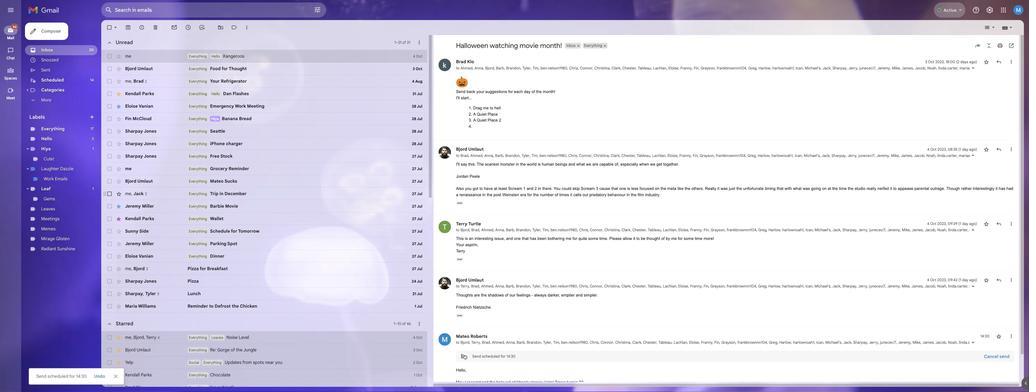 Task type: vqa. For each thing, say whether or not it's contained in the screenshot.
"Would"
no



Task type: describe. For each thing, give the bounding box(es) containing it.
14
[[100, 86, 104, 92]]

umlaut inside 'bjord umlaut jacob ,'
[[520, 163, 537, 169]]

cause
[[666, 207, 678, 212]]

emergency
[[233, 115, 260, 121]]

flashes
[[258, 101, 276, 107]]

iphone
[[233, 157, 250, 163]]

22 row from the top
[[113, 382, 475, 392]]

dazzle
[[67, 185, 82, 191]]

1 vertical spatial and
[[640, 325, 647, 330]]

2 horizontal spatial brad
[[536, 378, 545, 383]]

5 row from the top
[[113, 111, 475, 125]]

grayson
[[802, 378, 817, 383]]

williams
[[153, 337, 173, 343]]

work inside row
[[261, 115, 273, 121]]

everything for free
[[210, 171, 230, 176]]

28 for iphone charger
[[458, 157, 462, 162]]

kendall for wallet
[[139, 240, 157, 246]]

1 it from the left
[[797, 207, 800, 212]]

thought
[[254, 73, 274, 79]]

2 bjord umlaut from the top
[[139, 198, 170, 204]]

leaves link
[[46, 229, 61, 235]]

2 at from the left
[[920, 207, 924, 212]]

umlaut for food for thought
[[153, 73, 170, 79]]

the right are at the right bottom of page
[[535, 325, 541, 330]]

mail navigation
[[0, 22, 24, 392]]

2 vertical spatial for
[[222, 296, 229, 302]]

1 inside also you got to have at least scream 1 and 2 in there. you could skip scream 3 cause that one is less focused on the meta like the others. really it was just the unfortunate timing that with what was going on at the time the studio really nerfed it to appease parenta
[[582, 207, 584, 212]]

laughter
[[46, 185, 66, 191]]

labels heading
[[33, 127, 99, 134]]

everything for grocery
[[210, 185, 230, 190]]

compose button
[[28, 25, 76, 44]]

Search in emails search field
[[112, 3, 363, 19]]

anna
[[562, 378, 572, 383]]

me , bjord
[[139, 372, 160, 378]]

1 jul
[[461, 338, 469, 343]]

bjord inside noise level row
[[148, 372, 160, 378]]

15 jul from the top
[[463, 310, 469, 315]]

sharpay jones for seattle
[[139, 143, 174, 149]]

snoozed link
[[46, 64, 65, 70]]

hello for dan flashes
[[235, 101, 244, 107]]

everything seattle
[[210, 143, 250, 149]]

0 horizontal spatial hiya
[[46, 162, 56, 168]]

3 inside unread tab panel
[[459, 74, 461, 79]]

2 jul from the top
[[463, 115, 469, 121]]

4 jones from the top
[[160, 309, 174, 315]]

barbie
[[233, 226, 249, 232]]

appease
[[998, 207, 1015, 212]]

compose
[[46, 32, 68, 38]]

11 jul from the top
[[463, 254, 469, 259]]

everything up the everything seattle
[[210, 129, 230, 134]]

vanian for emergency work meeting
[[154, 115, 170, 121]]

fin mccloud
[[139, 129, 168, 135]]

6 27 from the top
[[458, 240, 462, 246]]

least
[[554, 207, 563, 212]]

move to image
[[242, 27, 249, 34]]

going
[[901, 207, 912, 212]]

simpler.
[[649, 325, 664, 330]]

3 27 jul from the top
[[458, 199, 469, 204]]

7 27 jul from the top
[[458, 254, 469, 259]]

chester
[[715, 378, 730, 383]]

bjord inside 'bjord umlaut jacob ,'
[[507, 163, 519, 169]]

chicken
[[266, 337, 286, 343]]

sharpay inside list
[[948, 378, 964, 383]]

everything up hello link
[[46, 140, 72, 146]]

snooze image
[[206, 27, 212, 34]]

jeremy miller for barbie
[[139, 226, 171, 232]]

5 me from the top
[[139, 295, 146, 301]]

everything down everything your refrigerator
[[210, 101, 230, 107]]

sharpay jones for iphone
[[139, 157, 174, 163]]

parks for dan flashes
[[158, 101, 171, 107]]

trip
[[233, 212, 243, 218]]

0 horizontal spatial leaves
[[46, 229, 61, 235]]

noise level row
[[113, 368, 475, 382]]

jordan
[[507, 193, 521, 198]]

skip
[[636, 207, 644, 212]]

1 vertical spatial jack
[[937, 378, 946, 383]]

16 row from the top
[[113, 264, 475, 278]]

hiya inside row
[[235, 129, 243, 134]]

inbox
[[46, 53, 59, 59]]

21 button
[[433, 41, 461, 53]]

jeremy for barbie movie
[[139, 226, 156, 232]]

nietzsche
[[526, 339, 545, 344]]

2 me from the top
[[139, 87, 146, 93]]

everything food for thought
[[210, 73, 274, 79]]

row containing sharpay
[[113, 319, 475, 333]]

everything for re:
[[210, 386, 230, 391]]

bjord up me , brad 2
[[139, 73, 151, 79]]

7 jul from the top
[[463, 199, 469, 204]]

28 jul for seattle
[[458, 143, 469, 148]]

mirage glisten link
[[46, 262, 77, 268]]

me , brad 2
[[139, 87, 163, 93]]

inbox section options image for unread
[[462, 44, 469, 51]]

the right like
[[761, 207, 767, 212]]

connor
[[668, 378, 681, 383]]

mateo
[[233, 198, 248, 204]]

46 button
[[433, 353, 461, 366]]

wallet
[[233, 240, 248, 246]]

the left time
[[925, 207, 931, 212]]

maria williams
[[139, 337, 173, 343]]

pizza for breakfast link
[[208, 295, 437, 302]]

2 27 from the top
[[458, 185, 462, 190]]

-
[[591, 325, 592, 330]]

3 inside starred tab panel
[[459, 386, 461, 391]]

10 row from the top
[[113, 181, 475, 194]]

side
[[155, 254, 165, 260]]

13 jul from the top
[[463, 282, 469, 287]]

1 horizontal spatial brad
[[507, 66, 518, 72]]

what
[[881, 207, 891, 212]]

everything re: gorge of the jungle
[[210, 386, 285, 392]]

5 27 jul from the top
[[458, 226, 469, 232]]

7 row from the top
[[113, 139, 475, 153]]

mon, 31 jul 2023, 09:23 element
[[458, 101, 469, 108]]

24
[[457, 310, 462, 315]]

harlow
[[866, 378, 879, 383]]

advanced search options image
[[346, 4, 360, 18]]

19 row from the top
[[113, 306, 475, 319]]

28 jul for iphone charger
[[458, 157, 469, 162]]

nerfed
[[975, 207, 988, 212]]

4 me from the top
[[139, 212, 146, 218]]

inbox section options image for starred
[[462, 356, 469, 363]]

5 27 from the top
[[458, 226, 462, 232]]

search in emails image
[[115, 5, 127, 17]]

jones for iphone charger
[[160, 157, 174, 163]]

chat
[[7, 62, 16, 67]]

to inside reminder to defrost the chicken link
[[232, 337, 237, 343]]

0 vertical spatial james ,
[[1013, 253, 1028, 258]]

food
[[233, 73, 245, 79]]

everything schedule for tomorrow
[[210, 254, 288, 260]]

unread tab panel
[[113, 39, 475, 347]]

1 row from the top
[[113, 56, 475, 69]]

bjord up me , jack 2
[[139, 198, 151, 204]]

0 vertical spatial jacob
[[1017, 73, 1029, 78]]

everything free stock
[[210, 171, 258, 176]]

brandon
[[585, 378, 601, 383]]

timing
[[850, 207, 862, 212]]

everything for emergency
[[210, 115, 230, 121]]

brad klo
[[507, 66, 527, 72]]

1 vertical spatial tyler
[[604, 378, 613, 383]]

8 row from the top
[[113, 153, 475, 167]]

junececi7
[[978, 378, 996, 383]]

bjord umlaut for starred
[[139, 386, 167, 392]]

studio
[[950, 207, 962, 212]]

the right time
[[942, 207, 949, 212]]

1 horizontal spatial of
[[561, 325, 565, 330]]

greg
[[855, 378, 864, 383]]

1 me from the top
[[139, 59, 146, 65]]

bjord down the "me , bjord"
[[139, 386, 150, 392]]

michael's
[[917, 378, 935, 383]]

jones for free stock
[[160, 171, 174, 176]]

laughter dazzle link
[[46, 185, 82, 191]]

20 link
[[4, 27, 20, 39]]

bjord umlaut jacob ,
[[507, 163, 1030, 175]]

meetings
[[46, 240, 66, 246]]

sucks
[[249, 198, 263, 204]]

to left "appease"
[[993, 207, 997, 212]]

4 sharpay jones from the top
[[139, 309, 174, 315]]

1 jul from the top
[[463, 101, 469, 107]]

cute!
[[49, 173, 60, 179]]

banana
[[246, 129, 264, 135]]

your inside unread tab panel
[[233, 87, 244, 93]]

pizza for pizza for breakfast
[[208, 296, 221, 302]]

more button
[[28, 106, 108, 117]]

13 row from the top
[[113, 222, 475, 236]]

17 row from the top
[[113, 278, 475, 292]]

hiya link
[[46, 162, 56, 168]]

2 scream from the left
[[646, 207, 661, 212]]

umlaut for mateo sucks
[[153, 198, 170, 204]]

everything for dinner
[[210, 282, 230, 287]]

1 horizontal spatial 20
[[99, 53, 104, 58]]

starred tab panel
[[113, 347, 475, 392]]

sharpay for 8th row from the top
[[139, 157, 159, 163]]

more image
[[271, 27, 278, 34]]

and inside also you got to have at least scream 1 and 2 in there. you could skip scream 3 cause that one is less focused on the meta like the others. really it was just the unfortunate timing that with what was going on at the time the studio really nerfed it to appease parenta
[[585, 207, 593, 212]]

16 jul from the top
[[463, 324, 469, 329]]

show trimmed content image
[[507, 349, 515, 353]]

14 row from the top
[[113, 236, 475, 250]]

our
[[566, 325, 573, 330]]

in inside also you got to have at least scream 1 and 2 in there. you could skip scream 3 cause that one is less focused on the meta like the others. really it was just the unfortunate timing that with what was going on at the time the studio really nerfed it to appease parenta
[[598, 207, 601, 212]]

8 27 from the top
[[458, 268, 462, 273]]

dan flashes
[[248, 101, 276, 107]]

4 aug
[[458, 88, 469, 93]]

dan
[[248, 101, 257, 107]]

4 oct inside row
[[459, 60, 469, 65]]

terry
[[524, 378, 534, 383]]

everything barbie movie
[[210, 226, 264, 232]]

31
[[458, 101, 462, 107]]

the left meta
[[734, 207, 740, 212]]

2 vertical spatial hello
[[46, 151, 58, 157]]

cute! link
[[49, 173, 60, 179]]

stock
[[245, 171, 258, 176]]

9 row from the top
[[113, 167, 475, 181]]

thoughts
[[507, 325, 526, 330]]

everything for schedule
[[210, 254, 230, 259]]

everything for food
[[210, 74, 230, 79]]

2 for jack
[[161, 213, 163, 218]]

20 inside 'link'
[[14, 27, 19, 32]]

1 28 jul from the top
[[458, 115, 469, 121]]

leaves inside noise level row
[[235, 372, 248, 377]]

sunshine
[[64, 273, 84, 279]]

11 row from the top
[[113, 194, 475, 208]]

gems
[[49, 218, 61, 224]]

eloise for dinner
[[139, 282, 153, 288]]

friedrich nietzsche
[[507, 339, 545, 344]]

sent link
[[46, 75, 56, 81]]

2 row from the top
[[113, 69, 475, 83]]



Task type: locate. For each thing, give the bounding box(es) containing it.
jack inside row
[[148, 212, 159, 218]]

21 inside row
[[458, 324, 462, 329]]

everything your refrigerator
[[210, 87, 274, 93]]

1 vertical spatial fin
[[794, 378, 800, 383]]

2 pizza from the top
[[208, 309, 221, 315]]

bjord umlaut up me , jack 2
[[139, 198, 170, 204]]

glisten
[[62, 262, 77, 268]]

3 bjord umlaut from the top
[[139, 386, 167, 392]]

3 jul from the top
[[463, 143, 469, 148]]

kendall parks for wallet
[[139, 240, 171, 246]]

time
[[933, 207, 941, 212]]

2 for brad
[[161, 88, 163, 93]]

leaves down gems
[[46, 229, 61, 235]]

4 down 21 button
[[459, 60, 461, 65]]

4 down 46 button
[[459, 372, 461, 378]]

was
[[801, 207, 809, 212], [892, 207, 900, 212]]

kendall for dan flashes
[[139, 101, 157, 107]]

1 parks from the top
[[158, 101, 171, 107]]

everything up pizza for breakfast
[[210, 282, 230, 287]]

row containing maria williams
[[113, 333, 475, 347]]

1 scream from the left
[[565, 207, 580, 212]]

umlaut up me , brad 2
[[153, 73, 170, 79]]

everything inside everything re: gorge of the jungle
[[210, 386, 230, 391]]

everything for trip
[[210, 213, 230, 218]]

scream right skip
[[646, 207, 661, 212]]

1 inbox section options image from the top
[[462, 44, 469, 51]]

shadows
[[542, 325, 560, 330]]

4 27 jul from the top
[[458, 213, 469, 218]]

0 vertical spatial hello
[[235, 60, 244, 65]]

1 kendall parks from the top
[[139, 101, 171, 107]]

0 horizontal spatial was
[[801, 207, 809, 212]]

and right emptier
[[640, 325, 647, 330]]

4 27 from the top
[[458, 213, 462, 218]]

1 27 jul from the top
[[458, 171, 469, 176]]

1 vertical spatial eloise vanian
[[139, 282, 170, 288]]

1 vertical spatial 28
[[458, 143, 462, 148]]

umlaut up me , jack 2
[[153, 198, 170, 204]]

work down the "flashes"
[[261, 115, 273, 121]]

0 vertical spatial fin
[[139, 129, 146, 135]]

4 for your refrigerator
[[458, 88, 461, 93]]

9 27 from the top
[[458, 282, 462, 287]]

everything left food
[[210, 74, 230, 79]]

cell
[[1028, 65, 1030, 72]]

hiya up the seattle
[[235, 129, 243, 134]]

0 vertical spatial kendall parks
[[139, 101, 171, 107]]

21 for 21 jul
[[458, 324, 462, 329]]

everything inside everything your refrigerator
[[210, 88, 230, 93]]

row inside unread tab panel
[[113, 125, 475, 139]]

21 inside button
[[452, 45, 456, 50]]

4 oct down 21 button
[[459, 60, 469, 65]]

2 4 oct from the top
[[459, 372, 469, 378]]

1 horizontal spatial your
[[507, 269, 516, 274]]

categories
[[46, 97, 72, 103]]

your left "aspirin,"
[[507, 269, 516, 274]]

1 miller from the top
[[158, 226, 171, 232]]

row
[[113, 56, 475, 69], [113, 69, 475, 83], [113, 83, 475, 97], [113, 97, 475, 111], [113, 111, 475, 125], [113, 125, 475, 139], [113, 139, 475, 153], [113, 153, 475, 167], [113, 167, 475, 181], [113, 181, 475, 194], [113, 194, 475, 208], [113, 208, 475, 222], [113, 222, 475, 236], [113, 236, 475, 250], [113, 250, 475, 264], [113, 264, 475, 278], [113, 278, 475, 292], [113, 292, 475, 306], [113, 306, 475, 319], [113, 319, 475, 333], [113, 333, 475, 347], [113, 382, 475, 392]]

1 vertical spatial vanian
[[154, 282, 170, 288]]

3 oct down wed, 4 oct 2023, 09:46 element
[[459, 386, 469, 391]]

1 bjord umlaut from the top
[[139, 73, 170, 79]]

1 28 from the top
[[458, 115, 462, 121]]

3 left cause
[[662, 207, 665, 212]]

sharpay for 16th row from the bottom
[[139, 143, 159, 149]]

0 horizontal spatial 20
[[14, 27, 19, 32]]

to left terry on the bottom right
[[507, 378, 511, 383]]

meeting
[[274, 115, 294, 121]]

parking
[[233, 268, 251, 274]]

tyler up williams at the bottom left of page
[[161, 323, 173, 329]]

everything inside the everything seattle
[[210, 143, 230, 148]]

on right focused
[[728, 207, 733, 212]]

28 jul
[[458, 115, 469, 121], [458, 143, 469, 148], [458, 157, 469, 162]]

10 27 jul from the top
[[458, 296, 469, 301]]

hello up food
[[235, 60, 244, 65]]

it right really
[[797, 207, 800, 212]]

0 vertical spatial 28 jul
[[458, 115, 469, 121]]

6 27 jul from the top
[[458, 240, 469, 246]]

2 inside me , bjord 2
[[162, 296, 164, 301]]

hiya down hello link
[[46, 162, 56, 168]]

1 was from the left
[[801, 207, 809, 212]]

3 me from the top
[[139, 184, 146, 190]]

eloise vanian for dinner
[[139, 282, 170, 288]]

really
[[784, 207, 796, 212]]

for
[[246, 73, 253, 79], [257, 254, 263, 260], [222, 296, 229, 302]]

jeremy for parking spot
[[139, 268, 156, 274]]

1 vertical spatial for
[[257, 254, 263, 260]]

me , jack 2
[[139, 212, 163, 218]]

1 jones from the top
[[160, 143, 174, 149]]

2 28 jul from the top
[[458, 143, 469, 148]]

🎃 image
[[507, 85, 520, 98]]

radiant sunshine
[[46, 273, 84, 279]]

0 horizontal spatial reminder
[[208, 337, 231, 343]]

24 jul
[[457, 310, 469, 315]]

1 vertical spatial james ,
[[1013, 315, 1028, 321]]

kendall up sunny
[[139, 240, 157, 246]]

None checkbox
[[118, 27, 125, 34], [118, 73, 125, 80], [118, 87, 125, 94], [118, 115, 125, 122], [118, 142, 125, 149], [118, 184, 125, 191], [118, 212, 125, 219], [118, 240, 125, 247], [118, 253, 125, 260], [118, 295, 125, 302], [118, 309, 125, 316], [118, 27, 125, 34], [118, 73, 125, 80], [118, 87, 125, 94], [118, 115, 125, 122], [118, 142, 125, 149], [118, 184, 125, 191], [118, 212, 125, 219], [118, 240, 125, 247], [118, 253, 125, 260], [118, 295, 125, 302], [118, 309, 125, 316]]

0 vertical spatial pizza
[[208, 296, 221, 302]]

27
[[458, 171, 462, 176], [458, 185, 462, 190], [458, 199, 462, 204], [458, 213, 462, 218], [458, 226, 462, 232], [458, 240, 462, 246], [458, 254, 462, 259], [458, 268, 462, 273], [458, 282, 462, 287], [458, 296, 462, 301]]

the inside starred tab panel
[[262, 386, 269, 392]]

, inside 'bjord umlaut jacob ,'
[[1027, 170, 1029, 175]]

me inside noise level row
[[139, 372, 146, 378]]

bjord up jordan
[[507, 163, 519, 169]]

kendall parks up sunny side
[[139, 240, 171, 246]]

everything left free
[[210, 171, 230, 176]]

everything up everything food for thought
[[210, 60, 230, 65]]

jeremy
[[139, 226, 156, 232], [139, 268, 156, 274], [998, 378, 1012, 383]]

1 vertical spatial work
[[49, 196, 60, 202]]

starred button
[[115, 353, 151, 367]]

0 horizontal spatial 21
[[452, 45, 456, 50]]

banana bread
[[246, 129, 280, 135]]

miller down side
[[158, 268, 171, 274]]

pizza for pizza
[[208, 309, 221, 315]]

everything down the everything seattle
[[210, 157, 230, 162]]

for for tomorrow
[[257, 254, 263, 260]]

parks up side
[[158, 240, 171, 246]]

everything up everything dinner
[[210, 268, 230, 273]]

3 down 17
[[102, 152, 104, 157]]

4 row from the top
[[113, 97, 475, 111]]

list inside halloween watching movie month! main content
[[482, 58, 1030, 392]]

bjord up sharpay , tyler
[[148, 295, 161, 301]]

re:
[[233, 386, 240, 392]]

umlaut
[[153, 73, 170, 79], [520, 163, 537, 169], [153, 198, 170, 204], [152, 386, 167, 392]]

6 me from the top
[[139, 372, 146, 378]]

inbox section options image
[[462, 44, 469, 51], [462, 356, 469, 363]]

everything down everything food for thought
[[210, 88, 230, 93]]

jacob inside 'bjord umlaut jacob ,'
[[1016, 170, 1027, 175]]

Search in emails text field
[[128, 8, 329, 15]]

parks for wallet
[[158, 240, 171, 246]]

1 horizontal spatial tyler
[[604, 378, 613, 383]]

jones for seattle
[[160, 143, 174, 149]]

everything inside everything barbie movie
[[210, 226, 230, 232]]

3 oct up 4 aug
[[459, 74, 469, 79]]

row containing sunny side
[[113, 250, 475, 264]]

1 vertical spatial parks
[[158, 240, 171, 246]]

1 horizontal spatial in
[[598, 207, 601, 212]]

everything for parking
[[210, 268, 230, 273]]

everything for wallet
[[210, 240, 230, 246]]

0 vertical spatial jeremy
[[139, 226, 156, 232]]

halloween watching movie month!
[[507, 46, 624, 55]]

for down everything dinner
[[222, 296, 229, 302]]

2 inside me , jack 2
[[161, 213, 163, 218]]

jul
[[463, 101, 469, 107], [463, 115, 469, 121], [463, 143, 469, 148], [463, 157, 469, 162], [463, 171, 469, 176], [463, 185, 469, 190], [463, 199, 469, 204], [463, 213, 469, 218], [463, 226, 469, 232], [463, 240, 469, 246], [463, 254, 469, 259], [463, 268, 469, 273], [463, 282, 469, 287], [463, 296, 469, 301], [463, 310, 469, 315], [463, 324, 469, 329], [463, 338, 469, 343]]

me , bjord 2
[[139, 295, 164, 301]]

2 miller from the top
[[158, 268, 171, 274]]

2 on from the left
[[914, 207, 919, 212]]

0 horizontal spatial brad
[[148, 87, 159, 93]]

2 28 from the top
[[458, 143, 462, 148]]

3 28 from the top
[[458, 157, 462, 162]]

2 kendall parks from the top
[[139, 240, 171, 246]]

hello up the "hiya" link
[[46, 151, 58, 157]]

0 vertical spatial leaves
[[46, 229, 61, 235]]

everything inside the everything wallet
[[210, 240, 230, 246]]

work emails
[[49, 196, 75, 202]]

jeremy down sunny
[[139, 268, 156, 274]]

0 vertical spatial parks
[[158, 101, 171, 107]]

1 horizontal spatial was
[[892, 207, 900, 212]]

the right just
[[818, 207, 825, 212]]

0 vertical spatial bjord umlaut
[[139, 73, 170, 79]]

3 sharpay jones from the top
[[139, 171, 174, 176]]

umlaut down the "me , bjord"
[[152, 386, 167, 392]]

21 jul
[[458, 324, 469, 329]]

0 horizontal spatial work
[[49, 196, 60, 202]]

at left time
[[920, 207, 924, 212]]

bjord umlaut for unread
[[139, 73, 170, 79]]

3 oct inside unread tab panel
[[459, 74, 469, 79]]

0 vertical spatial 4 oct
[[459, 60, 469, 65]]

reminder inside reminder to defrost the chicken link
[[208, 337, 231, 343]]

charger
[[251, 157, 269, 163]]

, inside noise level row
[[146, 372, 147, 378]]

sunny
[[139, 254, 154, 260]]

2 inside also you got to have at least scream 1 and 2 in there. you could skip scream 3 cause that one is less focused on the meta like the others. really it was just the unfortunate timing that with what was going on at the time the studio really nerfed it to appease parenta
[[594, 207, 597, 212]]

at left least
[[549, 207, 553, 212]]

everything inside everything emergency work meeting
[[210, 115, 230, 121]]

2 sharpay jones from the top
[[139, 157, 174, 163]]

0 vertical spatial eloise
[[139, 115, 153, 121]]

0 vertical spatial inbox section options image
[[462, 44, 469, 51]]

kendall parks for dan flashes
[[139, 101, 171, 107]]

miller for barbie movie
[[158, 226, 171, 232]]

cell inside halloween watching movie month! main content
[[1028, 65, 1030, 72]]

2 jeremy miller from the top
[[139, 268, 171, 274]]

2 parks from the top
[[158, 240, 171, 246]]

0 vertical spatial jeremy miller
[[139, 226, 171, 232]]

there.
[[603, 207, 614, 212]]

1 vertical spatial 28 jul
[[458, 143, 469, 148]]

4 inside wed, 4 oct 2023, 09:46 element
[[459, 372, 461, 378]]

1 vertical spatial miller
[[158, 268, 171, 274]]

5 jul from the top
[[463, 171, 469, 176]]

1 pizza from the top
[[208, 296, 221, 302]]

17 jul from the top
[[463, 338, 469, 343]]

everything for your
[[210, 88, 230, 93]]

12 row from the top
[[113, 208, 475, 222]]

1 vertical spatial inbox section options image
[[462, 356, 469, 363]]

10 27 from the top
[[458, 296, 462, 301]]

1 4 oct from the top
[[459, 60, 469, 65]]

work
[[261, 115, 273, 121], [49, 196, 60, 202]]

2 was from the left
[[892, 207, 900, 212]]

everything inside everything iphone charger
[[210, 157, 230, 162]]

everything left the emergency
[[210, 115, 230, 121]]

less
[[701, 207, 709, 212]]

in right trip
[[244, 212, 248, 218]]

2
[[161, 88, 163, 93], [594, 207, 597, 212], [161, 213, 163, 218], [162, 296, 164, 301]]

sharpay for 9th row from the top
[[139, 171, 159, 176]]

1 vertical spatial 4 oct
[[459, 372, 469, 378]]

0 horizontal spatial tyler
[[161, 323, 173, 329]]

eloise vanian up fin mccloud
[[139, 115, 170, 121]]

everything for seattle
[[210, 143, 230, 148]]

your down food
[[233, 87, 244, 93]]

miller down me , jack 2
[[158, 226, 171, 232]]

jeremy down me , jack 2
[[139, 226, 156, 232]]

vanian up mccloud
[[154, 115, 170, 121]]

tyler inside row
[[161, 323, 173, 329]]

1 vertical spatial 21
[[458, 324, 462, 329]]

28 for seattle
[[458, 143, 462, 148]]

17
[[101, 141, 104, 146]]

None checkbox
[[118, 59, 125, 66], [118, 101, 125, 108], [118, 128, 125, 135], [118, 156, 125, 163], [118, 170, 125, 177], [118, 198, 125, 205], [118, 226, 125, 233], [118, 267, 125, 274], [118, 281, 125, 288], [118, 323, 125, 330], [118, 337, 125, 344], [118, 372, 125, 378], [118, 385, 125, 392], [118, 59, 125, 66], [118, 101, 125, 108], [118, 128, 125, 135], [118, 156, 125, 163], [118, 170, 125, 177], [118, 198, 125, 205], [118, 226, 125, 233], [118, 267, 125, 274], [118, 281, 125, 288], [118, 323, 125, 330], [118, 337, 125, 344], [118, 372, 125, 378], [118, 385, 125, 392]]

1 horizontal spatial on
[[914, 207, 919, 212]]

also
[[507, 207, 516, 212]]

1 vertical spatial eloise
[[139, 282, 153, 288]]

radiant sunshine link
[[46, 273, 84, 279]]

of right gorge
[[256, 386, 261, 392]]

labels
[[33, 127, 50, 134]]

one
[[688, 207, 696, 212]]

0 horizontal spatial it
[[797, 207, 800, 212]]

eloise up me , bjord 2
[[139, 282, 153, 288]]

leaf
[[46, 207, 56, 213]]

3 inside also you got to have at least scream 1 and 2 in there. you could skip scream 3 cause that one is less focused on the meta like the others. really it was just the unfortunate timing that with what was going on at the time the studio really nerfed it to appease parenta
[[662, 207, 665, 212]]

to left the have
[[533, 207, 537, 212]]

0 vertical spatial 20
[[14, 27, 19, 32]]

jerry
[[966, 378, 976, 383]]

movie
[[250, 226, 264, 232]]

noise level
[[252, 372, 277, 378]]

list containing brad klo
[[482, 58, 1030, 392]]

0 vertical spatial brad
[[507, 66, 518, 72]]

1 kendall from the top
[[139, 101, 157, 107]]

the inside unread tab panel
[[257, 337, 265, 343]]

mail heading
[[0, 40, 24, 45]]

everything left re:
[[210, 386, 230, 391]]

main menu image
[[8, 7, 16, 15]]

21
[[452, 45, 456, 50], [458, 324, 462, 329]]

jeremy left mike
[[998, 378, 1012, 383]]

1 vertical spatial reminder
[[208, 337, 231, 343]]

umlaut up peele
[[520, 163, 537, 169]]

2 vanian from the top
[[154, 282, 170, 288]]

0 horizontal spatial your
[[233, 87, 244, 93]]

wed, 4 oct 2023, 09:46 element
[[459, 372, 469, 378]]

9 27 jul from the top
[[458, 282, 469, 287]]

spot
[[253, 268, 264, 274]]

fin inside row
[[139, 129, 146, 135]]

1 that from the left
[[679, 207, 687, 212]]

2 kendall from the top
[[139, 240, 157, 246]]

meetings link
[[46, 240, 66, 246]]

darker,
[[609, 325, 622, 330]]

eloise vanian for emergency
[[139, 115, 170, 121]]

jeremy inside list
[[998, 378, 1012, 383]]

2 vertical spatial jeremy
[[998, 378, 1012, 383]]

everything left wallet
[[210, 240, 230, 246]]

watching
[[544, 46, 576, 55]]

everything inside everything parking spot
[[210, 268, 230, 273]]

mail
[[8, 40, 16, 45]]

barb
[[574, 378, 583, 383]]

0 vertical spatial miller
[[158, 226, 171, 232]]

meet
[[7, 106, 17, 111]]

1 horizontal spatial 21
[[458, 324, 462, 329]]

18 row from the top
[[113, 292, 475, 306]]

inbox section options image right 21 button
[[462, 44, 469, 51]]

sharpay
[[139, 143, 159, 149], [139, 157, 159, 163], [139, 171, 159, 176], [139, 309, 159, 315], [139, 323, 159, 329], [948, 378, 964, 383]]

everything down everything free stock
[[210, 185, 230, 190]]

scream right least
[[565, 207, 580, 212]]

sharpay for 19th row from the top of the halloween watching movie month! main content
[[139, 309, 159, 315]]

0 horizontal spatial of
[[256, 386, 261, 392]]

of inside row
[[256, 386, 261, 392]]

21 for 21
[[452, 45, 456, 50]]

clark
[[703, 378, 713, 383]]

kendall parks down me , brad 2
[[139, 101, 171, 107]]

archive image
[[139, 27, 146, 34]]

pizza inside 'link'
[[208, 309, 221, 315]]

fin right franny
[[794, 378, 800, 383]]

spaces heading
[[0, 84, 24, 90]]

that left one
[[679, 207, 687, 212]]

pizza down pizza for breakfast
[[208, 309, 221, 315]]

2 vertical spatial brad
[[536, 378, 545, 383]]

pizza
[[208, 296, 221, 302], [208, 309, 221, 315]]

the right defrost
[[257, 337, 265, 343]]

0 vertical spatial reminder
[[254, 184, 277, 190]]

0 horizontal spatial in
[[244, 212, 248, 218]]

1 vertical spatial hiya
[[46, 162, 56, 168]]

1 27 from the top
[[458, 171, 462, 176]]

everything emergency work meeting
[[210, 115, 294, 121]]

2 vertical spatial eloise
[[766, 378, 777, 383]]

1 horizontal spatial scream
[[646, 207, 661, 212]]

miller for parking spot
[[158, 268, 171, 274]]

vanian up me , bjord 2
[[154, 282, 170, 288]]

delete image
[[169, 27, 176, 34]]

labels image
[[257, 27, 264, 34]]

1 vanian from the top
[[154, 115, 170, 121]]

1 horizontal spatial hiya
[[235, 129, 243, 134]]

1 jeremy miller from the top
[[139, 226, 171, 232]]

inbox section options image inside starred tab panel
[[462, 356, 469, 363]]

2 vertical spatial 4
[[459, 372, 461, 378]]

memes link
[[46, 251, 62, 257]]

add to tasks image
[[221, 27, 228, 34]]

4 oct inside noise level row
[[459, 372, 469, 378]]

7 27 from the top
[[458, 254, 462, 259]]

gmail image
[[31, 4, 69, 18]]

everything inside everything food for thought
[[210, 74, 230, 79]]

4 jul from the top
[[463, 157, 469, 162]]

8 jul from the top
[[463, 213, 469, 218]]

of left our
[[561, 325, 565, 330]]

0 vertical spatial kendall
[[139, 101, 157, 107]]

2 inbox section options image from the top
[[462, 356, 469, 363]]

fin left mccloud
[[139, 129, 146, 135]]

2 inside me , brad 2
[[161, 88, 163, 93]]

6 row from the top
[[113, 125, 475, 139]]

tomorrow
[[264, 254, 288, 260]]

sharpay jones
[[139, 143, 174, 149], [139, 157, 174, 163], [139, 171, 174, 176], [139, 309, 174, 315]]

0 horizontal spatial at
[[549, 207, 553, 212]]

1 vertical spatial brad
[[148, 87, 159, 93]]

3 jones from the top
[[160, 171, 174, 176]]

focused
[[711, 207, 727, 212]]

0 vertical spatial vanian
[[154, 115, 170, 121]]

radiant
[[46, 273, 62, 279]]

it right nerfed
[[989, 207, 992, 212]]

tim
[[615, 378, 622, 383]]

9 jul from the top
[[463, 226, 469, 232]]

umlaut inside starred tab panel
[[152, 386, 167, 392]]

2 that from the left
[[863, 207, 871, 212]]

1 at from the left
[[549, 207, 553, 212]]

on right going
[[914, 207, 919, 212]]

in left the there.
[[598, 207, 601, 212]]

3 27 from the top
[[458, 199, 462, 204]]

bjord umlaut inside starred tab panel
[[139, 386, 167, 392]]

14 jul from the top
[[463, 296, 469, 301]]

bjord left terry on the bottom right
[[512, 378, 522, 383]]

0 horizontal spatial fin
[[139, 129, 146, 135]]

0 vertical spatial of
[[561, 325, 565, 330]]

everything inside everything grocery reminder
[[210, 185, 230, 190]]

21 row from the top
[[113, 333, 475, 347]]

pizza down everything dinner
[[208, 296, 221, 302]]

christina
[[684, 378, 701, 383]]

8 27 jul from the top
[[458, 268, 469, 273]]

parenta
[[1016, 207, 1030, 212]]

to left defrost
[[232, 337, 237, 343]]

inbox section options image right "46"
[[462, 356, 469, 363]]

friedrich
[[507, 339, 524, 344]]

sent
[[46, 75, 56, 81]]

halloween
[[507, 46, 542, 55]]

jeremy miller down me , jack 2
[[139, 226, 171, 232]]

3 oct
[[459, 74, 469, 79], [459, 386, 469, 391]]

everything for iphone
[[210, 157, 230, 162]]

unfortunate
[[826, 207, 849, 212]]

eloise
[[139, 115, 153, 121], [139, 282, 153, 288], [766, 378, 777, 383]]

1 vertical spatial of
[[256, 386, 261, 392]]

jeremy miller down sunny side
[[139, 268, 171, 274]]

aug
[[461, 88, 469, 93]]

1 vertical spatial jeremy miller
[[139, 268, 171, 274]]

4 for noise level
[[459, 372, 461, 378]]

jeremy miller
[[139, 226, 171, 232], [139, 268, 171, 274]]

alert
[[11, 16, 1030, 22]]

0 horizontal spatial for
[[222, 296, 229, 302]]

1 vertical spatial kendall parks
[[139, 240, 171, 246]]

everything inside everything dinner
[[210, 282, 230, 287]]

1 horizontal spatial jack
[[937, 378, 946, 383]]

sharpay jones for free
[[139, 171, 174, 176]]

kendall down me , brad 2
[[139, 101, 157, 107]]

2 horizontal spatial for
[[257, 254, 263, 260]]

1 eloise vanian from the top
[[139, 115, 170, 121]]

ican
[[907, 378, 915, 383]]

0 horizontal spatial jack
[[148, 212, 159, 218]]

dinner
[[233, 282, 249, 288]]

eloise up fin mccloud
[[139, 115, 153, 121]]

umlaut for re: gorge of the jungle
[[152, 386, 167, 392]]

0 horizontal spatial and
[[585, 207, 593, 212]]

1 horizontal spatial at
[[920, 207, 924, 212]]

reminder up the sucks
[[254, 184, 277, 190]]

for right food
[[246, 73, 253, 79]]

0 vertical spatial 4
[[459, 60, 461, 65]]

scheduled link
[[46, 86, 71, 92]]

row containing fin mccloud
[[113, 125, 475, 139]]

2 27 jul from the top
[[458, 185, 469, 190]]

halloween watching movie month! main content
[[113, 22, 1030, 392]]

15 row from the top
[[113, 250, 475, 264]]

everything inside noise level row
[[210, 372, 230, 377]]

1 vertical spatial in
[[244, 212, 248, 218]]

everything for mateo
[[210, 199, 230, 204]]

work down the laughter
[[49, 196, 60, 202]]

1 vertical spatial james
[[1013, 315, 1026, 321]]

1 vertical spatial kendall
[[139, 240, 157, 246]]

10 jul from the top
[[463, 240, 469, 246]]

2 for bjord
[[162, 296, 164, 301]]

that left with
[[863, 207, 871, 212]]

chat heading
[[0, 62, 24, 67]]

1 horizontal spatial work
[[261, 115, 273, 121]]

everything inside everything trip in december
[[210, 213, 230, 218]]

bjord umlaut up me , brad 2
[[139, 73, 170, 79]]

0 vertical spatial 28
[[458, 115, 462, 121]]

1 horizontal spatial for
[[246, 73, 253, 79]]

report spam image
[[154, 27, 161, 34]]

brad inside row
[[148, 87, 159, 93]]

meet heading
[[0, 106, 24, 112]]

eloise for emergency
[[139, 115, 153, 121]]

2 vertical spatial bjord umlaut
[[139, 386, 167, 392]]

2 eloise vanian from the top
[[139, 282, 170, 288]]

0 vertical spatial james
[[1013, 253, 1026, 258]]

1 vertical spatial 3 oct
[[459, 386, 469, 391]]

2 vertical spatial 28 jul
[[458, 157, 469, 162]]

0 vertical spatial 3 oct
[[459, 74, 469, 79]]

vanian for dinner
[[154, 282, 170, 288]]

1 sharpay jones from the top
[[139, 143, 174, 149]]

feelings
[[574, 325, 590, 330]]

the left jungle
[[262, 386, 269, 392]]

everything up the everything wallet at the left bottom of page
[[210, 226, 230, 232]]

emails
[[61, 196, 75, 202]]

it
[[797, 207, 800, 212], [989, 207, 992, 212]]

0 vertical spatial jack
[[148, 212, 159, 218]]

mirage
[[46, 262, 61, 268]]

1 horizontal spatial and
[[640, 325, 647, 330]]

0 vertical spatial eloise vanian
[[139, 115, 170, 121]]

1 on from the left
[[728, 207, 733, 212]]

12 jul from the top
[[463, 268, 469, 273]]

reminder left defrost
[[208, 337, 231, 343]]

3 oct inside starred tab panel
[[459, 386, 469, 391]]

everything for barbie
[[210, 226, 230, 232]]

defrost
[[238, 337, 256, 343]]

inbox section options image inside unread tab panel
[[462, 44, 469, 51]]

everything iphone charger
[[210, 157, 269, 163]]

everything left the mateo
[[210, 199, 230, 204]]

1 horizontal spatial it
[[989, 207, 992, 212]]

2 it from the left
[[989, 207, 992, 212]]

chris
[[656, 378, 665, 383]]

in inside row
[[244, 212, 248, 218]]

tyler left tim
[[604, 378, 613, 383]]

oct
[[462, 60, 469, 65], [462, 74, 469, 79], [462, 372, 469, 378], [462, 386, 469, 391]]

1 inside row
[[461, 338, 462, 343]]

1 vertical spatial your
[[507, 269, 516, 274]]

1 vertical spatial pizza
[[208, 309, 221, 315]]

everything inside everything mateo sucks
[[210, 199, 230, 204]]

6 jul from the top
[[463, 185, 469, 190]]

hello for kangeroos
[[235, 60, 244, 65]]

everything inside everything schedule for tomorrow
[[210, 254, 230, 259]]

oct inside noise level row
[[462, 372, 469, 378]]

3 row from the top
[[113, 83, 475, 97]]

everything left trip
[[210, 213, 230, 218]]

jeremy miller for parking
[[139, 268, 171, 274]]

pizza link
[[208, 309, 437, 316]]

grocery
[[233, 184, 253, 190]]

0 horizontal spatial that
[[679, 207, 687, 212]]

3 down wed, 4 oct 2023, 09:46 element
[[459, 386, 461, 391]]

everything down the everything wallet at the left bottom of page
[[210, 254, 230, 259]]

0 vertical spatial in
[[598, 207, 601, 212]]

ahmed
[[547, 378, 560, 383]]

reminder to defrost the chicken link
[[208, 337, 437, 344]]

everything inside everything free stock
[[210, 171, 230, 176]]

for for thought
[[246, 73, 253, 79]]

list
[[482, 58, 1030, 392]]



